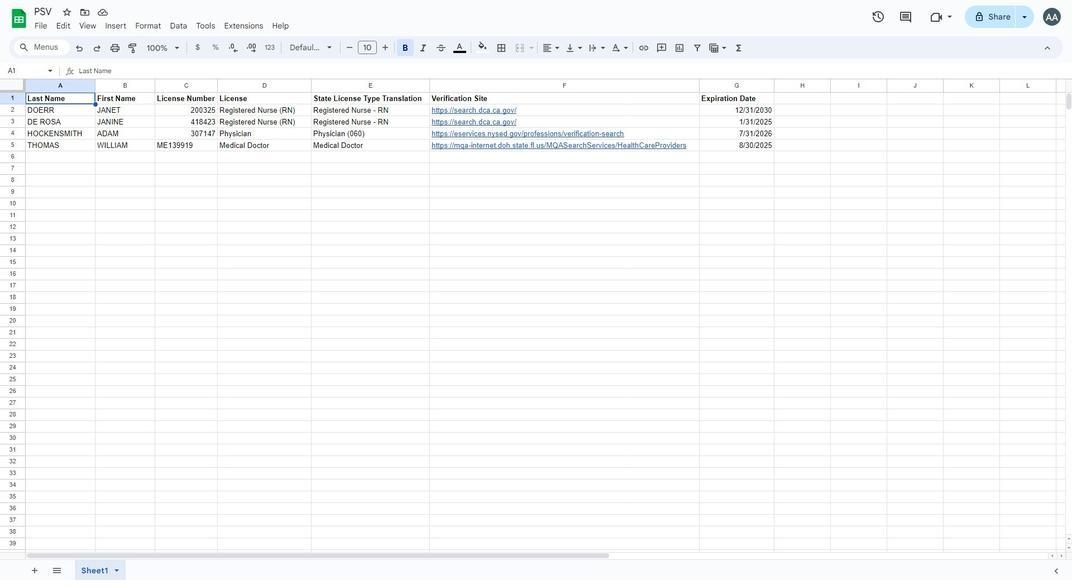 Task type: vqa. For each thing, say whether or not it's contained in the screenshot.
menu bar
yes



Task type: describe. For each thing, give the bounding box(es) containing it.
Star checkbox
[[59, 4, 75, 20]]

Rename text field
[[30, 4, 58, 18]]

Zoom text field
[[144, 40, 171, 56]]

redo (ctrl+y) image
[[92, 42, 103, 54]]

Zoom field
[[142, 40, 184, 56]]

5 menu item from the left
[[131, 19, 166, 32]]

text color image
[[453, 40, 466, 53]]

2 menu item from the left
[[52, 19, 75, 32]]

borders image
[[495, 40, 508, 55]]

decrease font size (ctrl+shift+comma) image
[[344, 42, 355, 53]]

decrease decimal places image
[[228, 42, 239, 54]]

document status: saved to drive. image
[[97, 7, 108, 18]]

none text field inside name box (ctrl + j) element
[[4, 65, 46, 76]]

4 menu item from the left
[[101, 19, 131, 32]]

increase font size (ctrl+shift+period) image
[[380, 42, 391, 53]]

font list. default (arial) selected. option
[[290, 40, 321, 55]]

all sheets image
[[47, 562, 65, 579]]

Font size field
[[358, 41, 382, 55]]

increase decimal places image
[[246, 42, 257, 54]]

add sheet image
[[29, 565, 39, 575]]

merge cells image
[[515, 42, 526, 54]]

1 menu item from the left
[[30, 19, 52, 32]]



Task type: locate. For each thing, give the bounding box(es) containing it.
paint format image
[[127, 42, 139, 54]]

strikethrough (alt+shift+5) image
[[436, 42, 447, 54]]

share. private to only me. image
[[975, 11, 985, 22]]

main toolbar
[[69, 39, 749, 58]]

select merge type image
[[527, 40, 534, 44]]

1 toolbar from the left
[[23, 560, 70, 581]]

None text field
[[79, 64, 1073, 79]]

menu item
[[30, 19, 52, 32], [52, 19, 75, 32], [75, 19, 101, 32], [101, 19, 131, 32], [131, 19, 166, 32], [166, 19, 192, 32], [192, 19, 220, 32], [220, 19, 268, 32], [268, 19, 294, 32]]

fill color image
[[476, 40, 489, 53]]

None text field
[[4, 65, 46, 76]]

application
[[0, 0, 1073, 581]]

italic (ctrl+i) image
[[418, 42, 429, 54]]

insert comment (ctrl+alt+m) image
[[657, 42, 668, 54]]

last edit was 3 minutes ago image
[[872, 10, 885, 23]]

Font size text field
[[359, 41, 377, 54]]

star image
[[61, 7, 73, 18]]

9 menu item from the left
[[268, 19, 294, 32]]

insert chart image
[[674, 42, 686, 54]]

1 horizontal spatial toolbar
[[71, 560, 135, 581]]

toolbar
[[23, 560, 70, 581], [71, 560, 135, 581]]

hide the menus (ctrl+shift+f) image
[[1043, 42, 1054, 54]]

menu bar banner
[[0, 0, 1073, 581]]

quick sharing actions image
[[1023, 16, 1028, 34]]

3 menu item from the left
[[75, 19, 101, 32]]

Menus field
[[14, 40, 70, 55]]

0 horizontal spatial toolbar
[[23, 560, 70, 581]]

6 menu item from the left
[[166, 19, 192, 32]]

sheets home image
[[9, 8, 29, 28]]

name box (ctrl + j) element
[[3, 64, 56, 78]]

create a filter image
[[692, 42, 704, 54]]

show all comments image
[[900, 10, 913, 24]]

8 menu item from the left
[[220, 19, 268, 32]]

bold (ctrl+b) image
[[400, 42, 411, 54]]

menu bar inside menu bar banner
[[30, 15, 294, 33]]

7 menu item from the left
[[192, 19, 220, 32]]

menu bar
[[30, 15, 294, 33]]

2 toolbar from the left
[[71, 560, 135, 581]]

insert link (ctrl+k) image
[[639, 42, 650, 54]]

functions image
[[733, 40, 746, 55]]

undo (ctrl+z) image
[[74, 42, 85, 54]]

print (ctrl+p) image
[[110, 42, 121, 54]]



